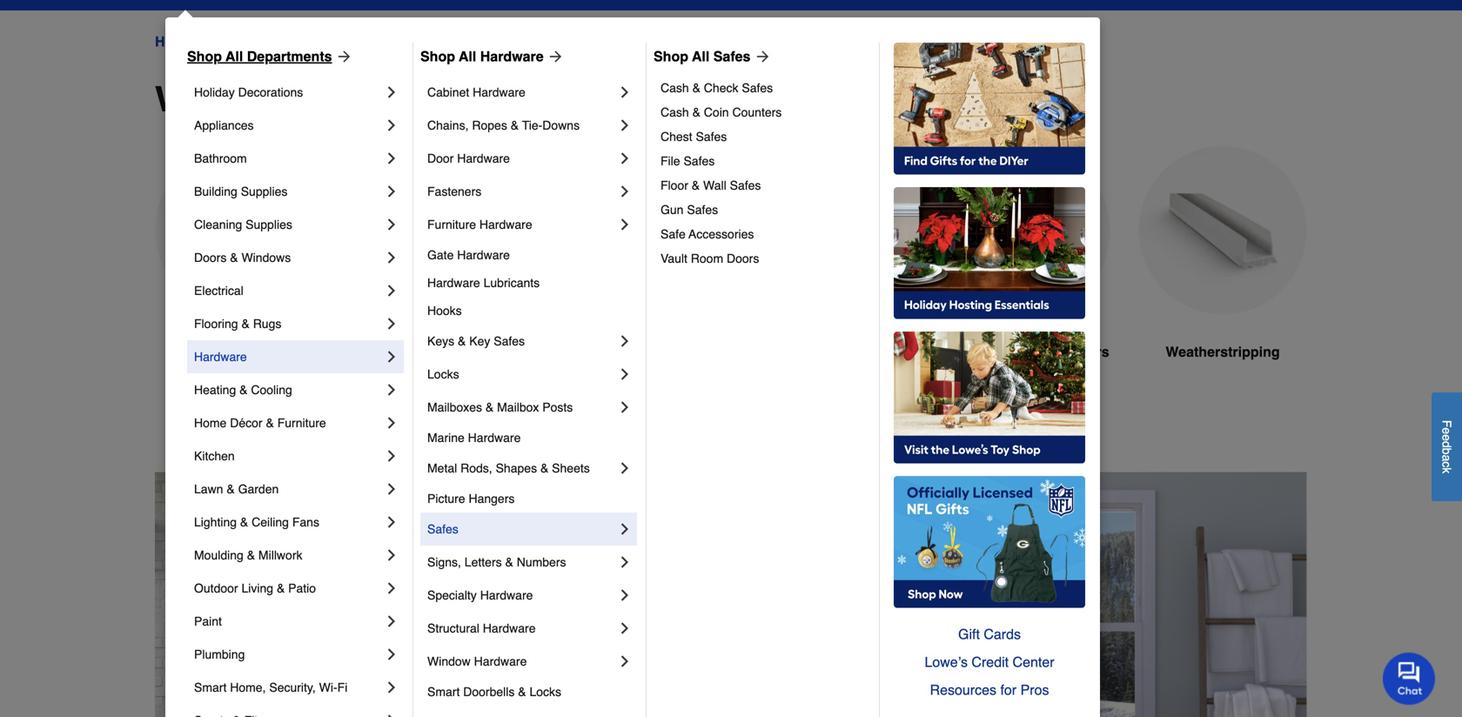 Task type: locate. For each thing, give the bounding box(es) containing it.
mailbox
[[497, 400, 539, 414]]

credit
[[972, 654, 1009, 670]]

windows & doors down departments
[[155, 79, 453, 119]]

1 arrow right image from the left
[[332, 48, 353, 65]]

cash down shop all safes
[[661, 81, 689, 95]]

door hardware link
[[427, 142, 616, 175]]

windows link
[[549, 146, 717, 404]]

safes down chest safes
[[684, 154, 715, 168]]

garage doors & openers
[[943, 344, 1110, 360]]

shop
[[187, 48, 222, 64], [421, 48, 455, 64], [654, 48, 689, 64]]

arrow right image up cash & check safes "link" at the top
[[751, 48, 772, 65]]

2 arrow right image from the left
[[544, 48, 565, 65]]

locks inside locks link
[[427, 367, 459, 381]]

gift cards
[[959, 626, 1021, 643]]

0 horizontal spatial home
[[155, 34, 194, 50]]

kitchen link
[[194, 440, 383, 473]]

chains, ropes & tie-downs link
[[427, 109, 616, 142]]

hardware lubricants
[[427, 276, 540, 290]]

cash for cash & coin counters
[[661, 105, 689, 119]]

1 vertical spatial supplies
[[246, 218, 292, 232]]

lighting & ceiling fans link
[[194, 506, 383, 539]]

hardware down mailboxes & mailbox posts in the bottom left of the page
[[468, 431, 521, 445]]

& up the decorations
[[269, 34, 279, 50]]

chevron right image for mailboxes & mailbox posts
[[616, 399, 634, 416]]

arrow right image inside shop all hardware link
[[544, 48, 565, 65]]

flooring & rugs link
[[194, 307, 383, 340]]

exterior doors
[[191, 344, 288, 360]]

chevron right image for metal rods, shapes & sheets
[[616, 460, 634, 477]]

doors down hooks at left
[[442, 344, 482, 360]]

safes link
[[427, 513, 616, 546]]

for
[[1001, 682, 1017, 698]]

chevron right image for outdoor living & patio
[[383, 580, 400, 597]]

supplies
[[241, 185, 288, 199], [246, 218, 292, 232]]

c
[[1440, 461, 1454, 468]]

keys & key safes
[[427, 334, 525, 348]]

flooring & rugs
[[194, 317, 282, 331]]

0 vertical spatial locks
[[427, 367, 459, 381]]

1 vertical spatial furniture
[[277, 416, 326, 430]]

2 horizontal spatial all
[[692, 48, 710, 64]]

all inside shop all hardware link
[[459, 48, 477, 64]]

lubricants
[[484, 276, 540, 290]]

e up 'b'
[[1440, 434, 1454, 441]]

1 vertical spatial windows & doors
[[155, 79, 453, 119]]

1 vertical spatial home
[[194, 416, 227, 430]]

0 horizontal spatial furniture
[[277, 416, 326, 430]]

chevron right image for flooring & rugs
[[383, 315, 400, 333]]

0 horizontal spatial locks
[[427, 367, 459, 381]]

& left mailbox
[[486, 400, 494, 414]]

officially licensed n f l gifts. shop now. image
[[894, 476, 1086, 609]]

0 horizontal spatial shop
[[187, 48, 222, 64]]

center
[[1013, 654, 1055, 670]]

& left coin
[[693, 105, 701, 119]]

& inside "link"
[[693, 81, 701, 95]]

all up cabinet hardware at the left of the page
[[459, 48, 477, 64]]

chevron right image for specialty hardware
[[616, 587, 634, 604]]

1 cash from the top
[[661, 81, 689, 95]]

hardware
[[480, 48, 544, 64], [473, 85, 526, 99], [457, 151, 510, 165], [480, 218, 532, 232], [457, 248, 510, 262], [427, 276, 480, 290], [194, 350, 247, 364], [468, 431, 521, 445], [480, 589, 533, 602], [483, 622, 536, 636], [474, 655, 527, 669]]

smart down window
[[427, 685, 460, 699]]

electrical
[[194, 284, 244, 298]]

shop for shop all hardware
[[421, 48, 455, 64]]

vault room doors link
[[661, 246, 867, 271]]

locks
[[427, 367, 459, 381], [530, 685, 562, 699]]

lawn & garden
[[194, 482, 279, 496]]

chevron right image for hardware
[[383, 348, 400, 366]]

chest safes link
[[661, 125, 867, 149]]

locks down interior doors
[[427, 367, 459, 381]]

gift
[[959, 626, 980, 643]]

moulding
[[194, 549, 244, 562]]

shop all departments link
[[187, 46, 353, 67]]

a black double-hung window with six panes. image
[[549, 146, 717, 315]]

doors down cleaning
[[194, 251, 227, 265]]

smart for smart doorbells & locks
[[427, 685, 460, 699]]

doors inside the windows & doors link
[[282, 34, 320, 50]]

0 vertical spatial supplies
[[241, 185, 288, 199]]

1 horizontal spatial locks
[[530, 685, 562, 699]]

2 horizontal spatial arrow right image
[[751, 48, 772, 65]]

outdoor living & patio link
[[194, 572, 383, 605]]

door hardware
[[427, 151, 510, 165]]

shop up 'cash & check safes'
[[654, 48, 689, 64]]

home link
[[155, 31, 194, 52]]

building
[[194, 185, 238, 199]]

all up holiday decorations
[[226, 48, 243, 64]]

hardware down the signs, letters & numbers
[[480, 589, 533, 602]]

arrow right image
[[332, 48, 353, 65], [544, 48, 565, 65], [751, 48, 772, 65]]

key
[[469, 334, 490, 348]]

chevron right image for moulding & millwork
[[383, 547, 400, 564]]

2 shop from the left
[[421, 48, 455, 64]]

file
[[661, 154, 680, 168]]

& left tie-
[[511, 118, 519, 132]]

holiday decorations
[[194, 85, 303, 99]]

patio
[[288, 582, 316, 596]]

doors down rugs
[[248, 344, 288, 360]]

0 horizontal spatial arrow right image
[[332, 48, 353, 65]]

arrow right image inside shop all departments link
[[332, 48, 353, 65]]

room
[[691, 252, 724, 266]]

smart inside "link"
[[427, 685, 460, 699]]

& left 'cooling' on the left bottom of the page
[[240, 383, 248, 397]]

interior
[[390, 344, 438, 360]]

furniture up gate
[[427, 218, 476, 232]]

lowe's credit center
[[925, 654, 1055, 670]]

shapes
[[496, 461, 537, 475]]

0 vertical spatial cash
[[661, 81, 689, 95]]

chevron right image for lighting & ceiling fans
[[383, 514, 400, 531]]

gate hardware
[[427, 248, 510, 262]]

gate hardware link
[[427, 241, 634, 269]]

1 shop from the left
[[187, 48, 222, 64]]

arrow right image up the holiday decorations link
[[332, 48, 353, 65]]

hardware up hardware lubricants
[[457, 248, 510, 262]]

hooks
[[427, 304, 462, 318]]

home
[[155, 34, 194, 50], [194, 416, 227, 430]]

wall
[[703, 178, 727, 192]]

chevron right image
[[383, 117, 400, 134], [616, 117, 634, 134], [383, 150, 400, 167], [616, 150, 634, 167], [616, 216, 634, 233], [383, 315, 400, 333], [616, 366, 634, 383], [616, 399, 634, 416], [616, 460, 634, 477], [616, 521, 634, 538], [616, 587, 634, 604], [383, 613, 400, 630], [616, 620, 634, 637], [383, 712, 400, 717]]

shop up cabinet
[[421, 48, 455, 64]]

locks down window hardware link
[[530, 685, 562, 699]]

hardware down ropes
[[457, 151, 510, 165]]

doors & windows link
[[194, 241, 383, 274]]

2 all from the left
[[459, 48, 477, 64]]

smart doorbells & locks
[[427, 685, 562, 699]]

locks inside smart doorbells & locks "link"
[[530, 685, 562, 699]]

1 vertical spatial locks
[[530, 685, 562, 699]]

hangers
[[469, 492, 515, 506]]

cash & check safes link
[[661, 76, 867, 100]]

0 vertical spatial home
[[155, 34, 194, 50]]

cleaning supplies link
[[194, 208, 383, 241]]

& left sheets
[[541, 461, 549, 475]]

& down window hardware link
[[518, 685, 526, 699]]

1 horizontal spatial arrow right image
[[544, 48, 565, 65]]

rugs
[[253, 317, 282, 331]]

chevron right image
[[383, 84, 400, 101], [616, 84, 634, 101], [383, 183, 400, 200], [616, 183, 634, 200], [383, 216, 400, 233], [383, 249, 400, 266], [383, 282, 400, 300], [616, 333, 634, 350], [383, 348, 400, 366], [383, 381, 400, 399], [383, 414, 400, 432], [383, 448, 400, 465], [383, 481, 400, 498], [383, 514, 400, 531], [383, 547, 400, 564], [616, 554, 634, 571], [383, 580, 400, 597], [383, 646, 400, 663], [616, 653, 634, 670], [383, 679, 400, 697]]

safes up check
[[714, 48, 751, 64]]

doors & windows
[[194, 251, 291, 265]]

1 all from the left
[[226, 48, 243, 64]]

e
[[1440, 428, 1454, 434], [1440, 434, 1454, 441]]

chevron right image for keys & key safes
[[616, 333, 634, 350]]

plumbing
[[194, 648, 245, 662]]

2 horizontal spatial shop
[[654, 48, 689, 64]]

0 vertical spatial windows & doors
[[209, 34, 320, 50]]

& left check
[[693, 81, 701, 95]]

1 horizontal spatial shop
[[421, 48, 455, 64]]

garden
[[238, 482, 279, 496]]

3 arrow right image from the left
[[751, 48, 772, 65]]

home décor & furniture
[[194, 416, 326, 430]]

weatherstripping link
[[1139, 146, 1308, 404]]

gun safes
[[661, 203, 718, 217]]

0 horizontal spatial all
[[226, 48, 243, 64]]

1 horizontal spatial all
[[459, 48, 477, 64]]

floor & wall safes link
[[661, 173, 867, 198]]

doors right garage
[[995, 344, 1035, 360]]

holiday hosting essentials. image
[[894, 187, 1086, 320]]

cash inside "link"
[[661, 81, 689, 95]]

hardware for furniture hardware
[[480, 218, 532, 232]]

supplies up cleaning supplies
[[241, 185, 288, 199]]

home for home décor & furniture
[[194, 416, 227, 430]]

safes up safe accessories
[[687, 203, 718, 217]]

chevron right image for kitchen
[[383, 448, 400, 465]]

structural hardware link
[[427, 612, 616, 645]]

doors inside garage doors & openers link
[[995, 344, 1035, 360]]

2 cash from the top
[[661, 105, 689, 119]]

keys
[[427, 334, 455, 348]]

counters
[[733, 105, 782, 119]]

chevron right image for safes
[[616, 521, 634, 538]]

all for safes
[[692, 48, 710, 64]]

cash up chest
[[661, 105, 689, 119]]

& inside "link"
[[518, 685, 526, 699]]

e up d
[[1440, 428, 1454, 434]]

shop up holiday
[[187, 48, 222, 64]]

arrow right image inside shop all safes 'link'
[[751, 48, 772, 65]]

windows & doors up the decorations
[[209, 34, 320, 50]]

hardware up chains, ropes & tie-downs
[[473, 85, 526, 99]]

shop all safes
[[654, 48, 751, 64]]

0 vertical spatial furniture
[[427, 218, 476, 232]]

shop inside 'link'
[[654, 48, 689, 64]]

safes down coin
[[696, 130, 727, 144]]

smart for smart home, security, wi-fi
[[194, 681, 227, 695]]

hardware up smart doorbells & locks on the left bottom of page
[[474, 655, 527, 669]]

chevron right image for door hardware
[[616, 150, 634, 167]]

vault
[[661, 252, 688, 266]]

all inside shop all departments link
[[226, 48, 243, 64]]

all inside shop all safes 'link'
[[692, 48, 710, 64]]

outdoor
[[194, 582, 238, 596]]

chevron right image for building supplies
[[383, 183, 400, 200]]

1 horizontal spatial smart
[[427, 685, 460, 699]]

doors inside vault room doors "link"
[[727, 252, 760, 266]]

0 horizontal spatial smart
[[194, 681, 227, 695]]

supplies inside "link"
[[241, 185, 288, 199]]

interior doors link
[[352, 146, 521, 404]]

safes up counters
[[742, 81, 773, 95]]

hardware for cabinet hardware
[[473, 85, 526, 99]]

chevron right image for furniture hardware
[[616, 216, 634, 233]]

arrow right image up cabinet hardware link
[[544, 48, 565, 65]]

1 vertical spatial cash
[[661, 105, 689, 119]]

& right letters
[[505, 555, 514, 569]]

1 e from the top
[[1440, 428, 1454, 434]]

hardware down fasteners link
[[480, 218, 532, 232]]

& left wall
[[692, 178, 700, 192]]

fasteners link
[[427, 175, 616, 208]]

chevron right image for window hardware
[[616, 653, 634, 670]]

all
[[226, 48, 243, 64], [459, 48, 477, 64], [692, 48, 710, 64]]

doors down "safe accessories" link
[[727, 252, 760, 266]]

b
[[1440, 448, 1454, 455]]

doors inside doors & windows link
[[194, 251, 227, 265]]

1 horizontal spatial home
[[194, 416, 227, 430]]

picture hangers
[[427, 492, 515, 506]]

all up 'cash & check safes'
[[692, 48, 710, 64]]

furniture up kitchen link
[[277, 416, 326, 430]]

supplies down building supplies "link"
[[246, 218, 292, 232]]

metal rods, shapes & sheets
[[427, 461, 590, 475]]

3 all from the left
[[692, 48, 710, 64]]

3 shop from the left
[[654, 48, 689, 64]]

chevron right image for home décor & furniture
[[383, 414, 400, 432]]

smart down the plumbing on the bottom
[[194, 681, 227, 695]]

doors up the holiday decorations link
[[282, 34, 320, 50]]

flooring
[[194, 317, 238, 331]]

hardware for window hardware
[[474, 655, 527, 669]]

hardware up hooks at left
[[427, 276, 480, 290]]

hardware up window hardware link
[[483, 622, 536, 636]]

plumbing link
[[194, 638, 383, 671]]

exterior doors link
[[155, 146, 324, 404]]

moulding & millwork link
[[194, 539, 383, 572]]

None search field
[[551, 0, 1026, 13]]

cash for cash & check safes
[[661, 81, 689, 95]]



Task type: vqa. For each thing, say whether or not it's contained in the screenshot.
1st ( 7 )
no



Task type: describe. For each thing, give the bounding box(es) containing it.
1 horizontal spatial furniture
[[427, 218, 476, 232]]

hardware down flooring
[[194, 350, 247, 364]]

2 e from the top
[[1440, 434, 1454, 441]]

arrow right image for shop all safes
[[751, 48, 772, 65]]

accessories
[[689, 227, 754, 241]]

& right lawn
[[227, 482, 235, 496]]

cabinet hardware link
[[427, 76, 616, 109]]

window
[[427, 655, 471, 669]]

a blue six-lite, two-panel, shaker-style exterior door. image
[[155, 146, 324, 315]]

safes inside 'link'
[[714, 48, 751, 64]]

all for hardware
[[459, 48, 477, 64]]

hardware for gate hardware
[[457, 248, 510, 262]]

chevron right image for lawn & garden
[[383, 481, 400, 498]]

cleaning
[[194, 218, 242, 232]]

safes down picture
[[427, 522, 459, 536]]

chevron right image for electrical
[[383, 282, 400, 300]]

mailboxes & mailbox posts link
[[427, 391, 616, 424]]

hooks link
[[427, 297, 634, 325]]

gun
[[661, 203, 684, 217]]

chevron right image for locks
[[616, 366, 634, 383]]

garage doors & openers link
[[942, 146, 1111, 404]]

numbers
[[517, 555, 566, 569]]

picture hangers link
[[427, 485, 634, 513]]

chevron right image for structural hardware
[[616, 620, 634, 637]]

floor
[[661, 178, 689, 192]]

arrow right image for shop all hardware
[[544, 48, 565, 65]]

moulding & millwork
[[194, 549, 303, 562]]

home décor & furniture link
[[194, 407, 383, 440]]

chevron right image for signs, letters & numbers
[[616, 554, 634, 571]]

a barn door with a brown frame, three frosted glass panels, black hardware and a black track. image
[[745, 146, 914, 315]]

kitchen
[[194, 449, 235, 463]]

marine hardware
[[427, 431, 521, 445]]

signs,
[[427, 555, 461, 569]]

chevron right image for fasteners
[[616, 183, 634, 200]]

electrical link
[[194, 274, 383, 307]]

chevron right image for appliances
[[383, 117, 400, 134]]

safes inside "link"
[[742, 81, 773, 95]]

& left rugs
[[242, 317, 250, 331]]

smart home, security, wi-fi
[[194, 681, 348, 695]]

find gifts for the diyer. image
[[894, 43, 1086, 175]]

safe
[[661, 227, 686, 241]]

lowe's
[[925, 654, 968, 670]]

windows & doors link
[[209, 31, 320, 52]]

pros
[[1021, 682, 1050, 698]]

metal
[[427, 461, 457, 475]]

chains,
[[427, 118, 469, 132]]

picture
[[427, 492, 465, 506]]

shop for shop all departments
[[187, 48, 222, 64]]

millwork
[[259, 549, 303, 562]]

shop for shop all safes
[[654, 48, 689, 64]]

marine
[[427, 431, 465, 445]]

chat invite button image
[[1383, 652, 1437, 705]]

chevron right image for cabinet hardware
[[616, 84, 634, 101]]

resources
[[930, 682, 997, 698]]

lowe's credit center link
[[894, 649, 1086, 676]]

vault room doors
[[661, 252, 760, 266]]

chevron right image for bathroom
[[383, 150, 400, 167]]

locks link
[[427, 358, 616, 391]]

appliances
[[194, 118, 254, 132]]

fasteners
[[427, 185, 482, 199]]

cleaning supplies
[[194, 218, 292, 232]]

chevron right image for holiday decorations
[[383, 84, 400, 101]]

a white three-panel, craftsman-style, prehung interior door with doorframe and hinges. image
[[352, 146, 521, 315]]

hardware up cabinet hardware link
[[480, 48, 544, 64]]

chest
[[661, 130, 693, 144]]

letters
[[465, 555, 502, 569]]

& down cleaning supplies
[[230, 251, 238, 265]]

all for departments
[[226, 48, 243, 64]]

visit the lowe's toy shop. image
[[894, 332, 1086, 464]]

fans
[[292, 515, 320, 529]]

f e e d b a c k
[[1440, 420, 1454, 474]]

chevron right image for cleaning supplies
[[383, 216, 400, 233]]

openers
[[1053, 344, 1110, 360]]

& down departments
[[317, 79, 342, 119]]

& left key
[[458, 334, 466, 348]]

check
[[704, 81, 739, 95]]

smart doorbells & locks link
[[427, 678, 634, 706]]

ceiling
[[252, 515, 289, 529]]

& left the patio
[[277, 582, 285, 596]]

chevron right image for heating & cooling
[[383, 381, 400, 399]]

appliances link
[[194, 109, 383, 142]]

cash & coin counters
[[661, 105, 782, 119]]

arrow right image for shop all departments
[[332, 48, 353, 65]]

file safes link
[[661, 149, 867, 173]]

cash & coin counters link
[[661, 100, 867, 125]]

heating & cooling link
[[194, 374, 383, 407]]

hardware link
[[194, 340, 383, 374]]

doors inside exterior doors link
[[248, 344, 288, 360]]

chevron right image for plumbing
[[383, 646, 400, 663]]

smart home, security, wi-fi link
[[194, 671, 383, 704]]

coin
[[704, 105, 729, 119]]

doors up door
[[352, 79, 453, 119]]

supplies for cleaning supplies
[[246, 218, 292, 232]]

file safes
[[661, 154, 715, 168]]

wi-
[[319, 681, 338, 695]]

keys & key safes link
[[427, 325, 616, 358]]

& left ceiling
[[240, 515, 248, 529]]

chevron right image for doors & windows
[[383, 249, 400, 266]]

hardware for door hardware
[[457, 151, 510, 165]]

chevron right image for paint
[[383, 613, 400, 630]]

& right décor on the left bottom
[[266, 416, 274, 430]]

hardware for specialty hardware
[[480, 589, 533, 602]]

chevron right image for chains, ropes & tie-downs
[[616, 117, 634, 134]]

lighting
[[194, 515, 237, 529]]

holiday
[[194, 85, 235, 99]]

cabinet
[[427, 85, 470, 99]]

outdoor living & patio
[[194, 582, 316, 596]]

f e e d b a c k button
[[1432, 392, 1463, 501]]

lighting & ceiling fans
[[194, 515, 320, 529]]

bathroom link
[[194, 142, 383, 175]]

resources for pros
[[930, 682, 1050, 698]]

safe accessories
[[661, 227, 754, 241]]

chest safes
[[661, 130, 727, 144]]

a blue chamberlain garage door opener with two white light panels. image
[[942, 146, 1111, 315]]

holiday decorations link
[[194, 76, 383, 109]]

supplies for building supplies
[[241, 185, 288, 199]]

chevron right image for smart home, security, wi-fi
[[383, 679, 400, 697]]

specialty hardware link
[[427, 579, 616, 612]]

advertisement region
[[155, 472, 1308, 717]]

& left openers
[[1039, 344, 1049, 360]]

cards
[[984, 626, 1021, 643]]

safes right key
[[494, 334, 525, 348]]

home for home
[[155, 34, 194, 50]]

a piece of white weatherstripping. image
[[1139, 146, 1308, 315]]

& left the millwork
[[247, 549, 255, 562]]

marine hardware link
[[427, 424, 634, 452]]

lawn & garden link
[[194, 473, 383, 506]]

doors inside interior doors link
[[442, 344, 482, 360]]

furniture hardware link
[[427, 208, 616, 241]]

furniture hardware
[[427, 218, 532, 232]]

security,
[[269, 681, 316, 695]]

gun safes link
[[661, 198, 867, 222]]

gift cards link
[[894, 621, 1086, 649]]

paint
[[194, 615, 222, 629]]

safes up "gun safes" link
[[730, 178, 761, 192]]

sheets
[[552, 461, 590, 475]]

shop all departments
[[187, 48, 332, 64]]

window hardware
[[427, 655, 527, 669]]

a
[[1440, 455, 1454, 461]]

hardware for structural hardware
[[483, 622, 536, 636]]

hardware for marine hardware
[[468, 431, 521, 445]]



